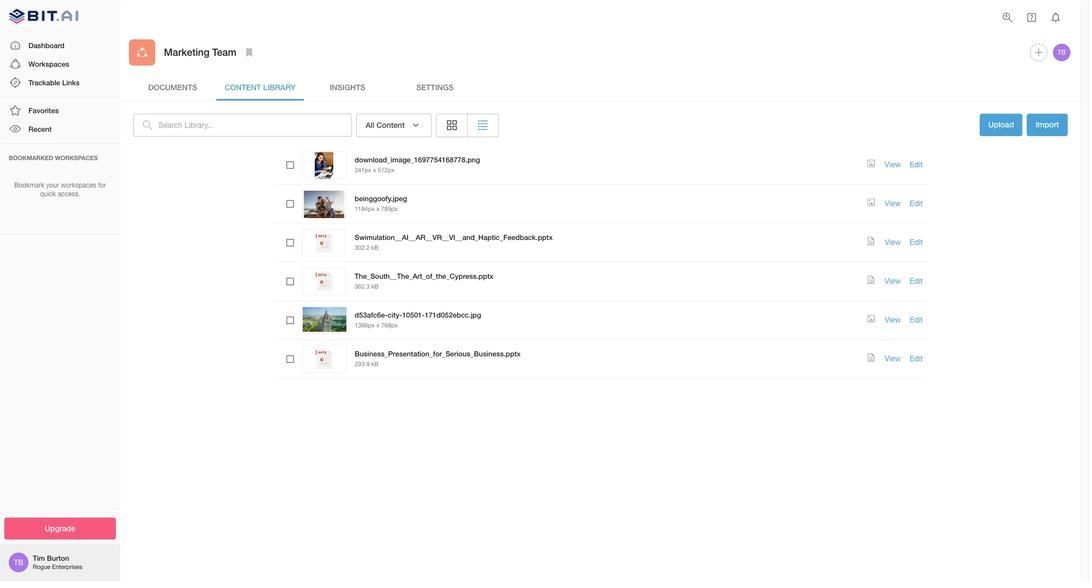 Task type: locate. For each thing, give the bounding box(es) containing it.
6 edit link from the top
[[910, 354, 923, 363]]

2 edit link from the top
[[910, 199, 923, 208]]

tb
[[1058, 49, 1066, 56], [14, 558, 23, 567]]

0 vertical spatial kb
[[371, 244, 379, 251]]

4 view from the top
[[885, 276, 901, 285]]

0 horizontal spatial content
[[225, 82, 261, 92]]

1 vertical spatial tb
[[14, 558, 23, 567]]

city-
[[388, 310, 402, 319]]

edit link for d53afc6e-city-10501-171d052ebcc.jpg
[[910, 315, 923, 324]]

5 view link from the top
[[885, 315, 901, 324]]

3 view from the top
[[885, 238, 901, 246]]

beinggoofy.jpeg
[[355, 194, 407, 203]]

edit link
[[910, 160, 923, 169], [910, 199, 923, 208], [910, 238, 923, 246], [910, 276, 923, 285], [910, 315, 923, 324], [910, 354, 923, 363]]

download_image_1697754168778.png
[[355, 155, 480, 164]]

tim burton rogue enterprises
[[33, 554, 82, 570]]

beinggoofy.jpeg 1184px x 789px
[[355, 194, 407, 212]]

upload button
[[980, 114, 1023, 137], [980, 114, 1023, 136]]

0 vertical spatial content
[[225, 82, 261, 92]]

bookmark image
[[243, 46, 256, 59]]

3 kb from the top
[[371, 361, 379, 367]]

2 view from the top
[[885, 199, 901, 208]]

edit
[[910, 160, 923, 169], [910, 199, 923, 208], [910, 238, 923, 246], [910, 276, 923, 285], [910, 315, 923, 324], [910, 354, 923, 363]]

x inside "download_image_1697754168778.png 341px x 512px"
[[373, 167, 376, 173]]

swimulation__ai__ar__vr__vi__and_haptic_feedback.pptx 302.2 kb
[[355, 233, 553, 251]]

upgrade
[[45, 523, 75, 533]]

view
[[885, 160, 901, 169], [885, 199, 901, 208], [885, 238, 901, 246], [885, 276, 901, 285], [885, 315, 901, 324], [885, 354, 901, 363]]

workspaces
[[61, 181, 96, 189]]

kb
[[371, 244, 379, 251], [371, 283, 379, 290], [371, 361, 379, 367]]

1 view link from the top
[[885, 160, 901, 169]]

5 edit link from the top
[[910, 315, 923, 324]]

documents link
[[129, 74, 216, 101]]

1 horizontal spatial tb
[[1058, 49, 1066, 56]]

dashboard
[[28, 41, 65, 50]]

x for beinggoofy.jpeg
[[376, 205, 380, 212]]

2 view link from the top
[[885, 199, 901, 208]]

content down bookmark icon
[[225, 82, 261, 92]]

0 vertical spatial x
[[373, 167, 376, 173]]

trackable links
[[28, 78, 80, 87]]

1 vertical spatial kb
[[371, 283, 379, 290]]

1 edit link from the top
[[910, 160, 923, 169]]

enterprises
[[52, 564, 82, 570]]

for
[[98, 181, 106, 189]]

x left 512px
[[373, 167, 376, 173]]

edit link for swimulation__ai__ar__vr__vi__and_haptic_feedback.pptx
[[910, 238, 923, 246]]

2 vertical spatial kb
[[371, 361, 379, 367]]

quick
[[40, 190, 56, 198]]

4 edit link from the top
[[910, 276, 923, 285]]

5 edit from the top
[[910, 315, 923, 324]]

edit link for beinggoofy.jpeg
[[910, 199, 923, 208]]

kb right 362.3
[[371, 283, 379, 290]]

view link for d53afc6e-city-10501-171d052ebcc.jpg
[[885, 315, 901, 324]]

edit for business_presentation_for_serious_business.pptx
[[910, 354, 923, 363]]

kb inside the_south__the_art_of_the_cypress.pptx 362.3 kb
[[371, 283, 379, 290]]

trackable links button
[[0, 73, 120, 92]]

edit for download_image_1697754168778.png
[[910, 160, 923, 169]]

3 edit from the top
[[910, 238, 923, 246]]

bookmarked workspaces
[[9, 154, 98, 161]]

swimulation__ai__ar__vr__vi__and_haptic_feedback.pptx
[[355, 233, 553, 241]]

1184px
[[355, 205, 375, 212]]

2 edit from the top
[[910, 199, 923, 208]]

tim
[[33, 554, 45, 563]]

kb inside business_presentation_for_serious_business.pptx 293.9 kb
[[371, 361, 379, 367]]

insights link
[[304, 74, 391, 101]]

4 edit from the top
[[910, 276, 923, 285]]

293.9
[[355, 361, 370, 367]]

x inside beinggoofy.jpeg 1184px x 789px
[[376, 205, 380, 212]]

x down 'beinggoofy.jpeg'
[[376, 205, 380, 212]]

tab list
[[129, 74, 1072, 101]]

dashboard button
[[0, 36, 120, 55]]

view for swimulation__ai__ar__vr__vi__and_haptic_feedback.pptx
[[885, 238, 901, 246]]

kb right 302.2
[[371, 244, 379, 251]]

789px
[[381, 205, 398, 212]]

view link
[[885, 160, 901, 169], [885, 199, 901, 208], [885, 238, 901, 246], [885, 276, 901, 285], [885, 315, 901, 324], [885, 354, 901, 363]]

content library
[[225, 82, 296, 92]]

content right all
[[377, 120, 405, 130]]

0 vertical spatial tb
[[1058, 49, 1066, 56]]

Search Library... search field
[[159, 114, 352, 136]]

x left 768px
[[376, 322, 380, 328]]

4 view link from the top
[[885, 276, 901, 285]]

content
[[225, 82, 261, 92], [377, 120, 405, 130]]

view for the_south__the_art_of_the_cypress.pptx
[[885, 276, 901, 285]]

kb right 293.9
[[371, 361, 379, 367]]

6 view from the top
[[885, 354, 901, 363]]

rogue
[[33, 564, 50, 570]]

0 horizontal spatial tb
[[14, 558, 23, 567]]

library
[[263, 82, 296, 92]]

1 view from the top
[[885, 160, 901, 169]]

edit link for the_south__the_art_of_the_cypress.pptx
[[910, 276, 923, 285]]

10501-
[[402, 310, 425, 319]]

2 vertical spatial x
[[376, 322, 380, 328]]

1 vertical spatial content
[[377, 120, 405, 130]]

settings
[[416, 82, 454, 92]]

favorites
[[28, 106, 59, 115]]

1 horizontal spatial content
[[377, 120, 405, 130]]

import button
[[1027, 114, 1068, 136]]

1 kb from the top
[[371, 244, 379, 251]]

3 view link from the top
[[885, 238, 901, 246]]

insights
[[330, 82, 365, 92]]

bookmarked
[[9, 154, 53, 161]]

1 vertical spatial x
[[376, 205, 380, 212]]

768px
[[381, 322, 398, 328]]

1 edit from the top
[[910, 160, 923, 169]]

the_south__the_art_of_the_cypress.pptx
[[355, 271, 494, 280]]

group
[[436, 114, 499, 137]]

6 view link from the top
[[885, 354, 901, 363]]

business_presentation_for_serious_business.pptx 293.9 kb
[[355, 349, 521, 367]]

workspaces button
[[0, 55, 120, 73]]

5 view from the top
[[885, 315, 901, 324]]

x for download_image_1697754168778.png
[[373, 167, 376, 173]]

all content
[[366, 120, 405, 130]]

2 kb from the top
[[371, 283, 379, 290]]

bookmark your workspaces for quick access.
[[14, 181, 106, 198]]

all content button
[[356, 114, 432, 137]]

view link for the_south__the_art_of_the_cypress.pptx
[[885, 276, 901, 285]]

kb inside the 'swimulation__ai__ar__vr__vi__and_haptic_feedback.pptx 302.2 kb'
[[371, 244, 379, 251]]

x
[[373, 167, 376, 173], [376, 205, 380, 212], [376, 322, 380, 328]]

6 edit from the top
[[910, 354, 923, 363]]

3 edit link from the top
[[910, 238, 923, 246]]

341px
[[355, 167, 371, 173]]

marketing team
[[164, 46, 237, 58]]



Task type: vqa. For each thing, say whether or not it's contained in the screenshot.


Task type: describe. For each thing, give the bounding box(es) containing it.
kb for the_south__the_art_of_the_cypress.pptx
[[371, 283, 379, 290]]

d53afc6e-
[[355, 310, 388, 319]]

favorites button
[[0, 101, 120, 120]]

content inside tab list
[[225, 82, 261, 92]]

edit for swimulation__ai__ar__vr__vi__and_haptic_feedback.pptx
[[910, 238, 923, 246]]

team
[[212, 46, 237, 58]]

burton
[[47, 554, 69, 563]]

trackable
[[28, 78, 60, 87]]

links
[[62, 78, 80, 87]]

marketing
[[164, 46, 210, 58]]

your
[[46, 181, 59, 189]]

view for d53afc6e-city-10501-171d052ebcc.jpg
[[885, 315, 901, 324]]

bookmark
[[14, 181, 44, 189]]

171d052ebcc.jpg
[[425, 310, 481, 319]]

access.
[[58, 190, 80, 198]]

d53afc6e-city-10501-171d052ebcc.jpg 1366px x 768px
[[355, 310, 481, 328]]

workspaces
[[55, 154, 98, 161]]

kb for business_presentation_for_serious_business.pptx
[[371, 361, 379, 367]]

the_south__the_art_of_the_cypress.pptx 362.3 kb
[[355, 271, 494, 290]]

all
[[366, 120, 374, 130]]

tab list containing documents
[[129, 74, 1072, 101]]

settings link
[[391, 74, 479, 101]]

edit link for download_image_1697754168778.png
[[910, 160, 923, 169]]

content inside "button"
[[377, 120, 405, 130]]

import
[[1036, 120, 1059, 129]]

upload
[[989, 120, 1014, 129]]

tb inside button
[[1058, 49, 1066, 56]]

362.3
[[355, 283, 370, 290]]

edit for the_south__the_art_of_the_cypress.pptx
[[910, 276, 923, 285]]

recent
[[28, 125, 52, 134]]

view link for beinggoofy.jpeg
[[885, 199, 901, 208]]

view for beinggoofy.jpeg
[[885, 199, 901, 208]]

recent button
[[0, 120, 120, 139]]

documents
[[148, 82, 197, 92]]

512px
[[378, 167, 395, 173]]

1366px
[[355, 322, 375, 328]]

download_image_1697754168778.png 341px x 512px
[[355, 155, 480, 173]]

x inside d53afc6e-city-10501-171d052ebcc.jpg 1366px x 768px
[[376, 322, 380, 328]]

view link for business_presentation_for_serious_business.pptx
[[885, 354, 901, 363]]

302.2
[[355, 244, 370, 251]]

edit for d53afc6e-city-10501-171d052ebcc.jpg
[[910, 315, 923, 324]]

view for download_image_1697754168778.png
[[885, 160, 901, 169]]

workspaces
[[28, 59, 69, 68]]

kb for swimulation__ai__ar__vr__vi__and_haptic_feedback.pptx
[[371, 244, 379, 251]]

view for business_presentation_for_serious_business.pptx
[[885, 354, 901, 363]]

edit link for business_presentation_for_serious_business.pptx
[[910, 354, 923, 363]]

edit for beinggoofy.jpeg
[[910, 199, 923, 208]]

view link for download_image_1697754168778.png
[[885, 160, 901, 169]]

business_presentation_for_serious_business.pptx
[[355, 349, 521, 358]]

tb button
[[1052, 42, 1072, 63]]

view link for swimulation__ai__ar__vr__vi__and_haptic_feedback.pptx
[[885, 238, 901, 246]]

content library link
[[216, 74, 304, 101]]

upgrade button
[[4, 517, 116, 540]]



